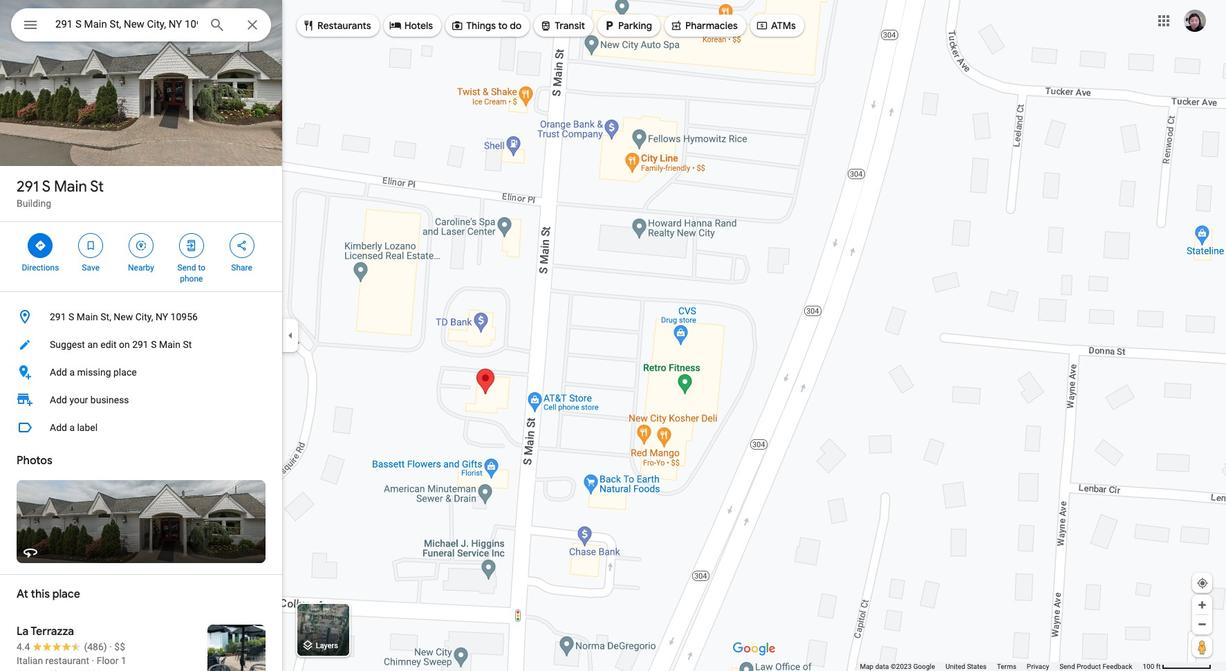 Task type: vqa. For each thing, say whether or not it's contained in the screenshot.


Task type: describe. For each thing, give the bounding box(es) containing it.
product
[[1077, 663, 1101, 670]]

add your business
[[50, 394, 129, 405]]

transit
[[555, 19, 585, 32]]

main for st,
[[77, 311, 98, 322]]

collapse side panel image
[[283, 328, 298, 343]]

a for missing
[[69, 367, 75, 378]]

main for st
[[54, 177, 87, 196]]

zoom out image
[[1198, 619, 1208, 630]]

suggest an edit on 291 s main st button
[[0, 331, 282, 358]]

(486)
[[84, 641, 107, 652]]


[[540, 18, 552, 33]]

data
[[876, 663, 889, 670]]

send for send product feedback
[[1060, 663, 1075, 670]]

privacy
[[1027, 663, 1050, 670]]

map data ©2023 google
[[860, 663, 936, 670]]

pharmacies
[[686, 19, 738, 32]]

at
[[17, 587, 28, 601]]

italian
[[17, 655, 43, 666]]

atms
[[771, 19, 796, 32]]

none field inside 291 s main st, new city, ny 10956 field
[[55, 16, 198, 33]]

phone
[[180, 274, 203, 284]]

states
[[967, 663, 987, 670]]

google account: michele murakami  
(michele.murakami@adept.ai) image
[[1184, 9, 1207, 32]]

layers
[[316, 642, 338, 651]]

terms
[[997, 663, 1017, 670]]

100 ft button
[[1143, 663, 1212, 670]]

 restaurants
[[302, 18, 371, 33]]

map
[[860, 663, 874, 670]]

missing
[[77, 367, 111, 378]]

zoom in image
[[1198, 600, 1208, 610]]

hotels
[[404, 19, 433, 32]]

291 for st
[[17, 177, 39, 196]]

la terrazza
[[17, 625, 74, 639]]

 things to do
[[451, 18, 522, 33]]


[[34, 238, 47, 253]]

0 horizontal spatial ·
[[92, 655, 94, 666]]

10956
[[171, 311, 198, 322]]

send product feedback
[[1060, 663, 1133, 670]]

· $$
[[109, 641, 125, 652]]

1 horizontal spatial ·
[[109, 641, 112, 652]]

s inside suggest an edit on 291 s main st button
[[151, 339, 157, 350]]

google
[[914, 663, 936, 670]]


[[185, 238, 198, 253]]

ny
[[156, 311, 168, 322]]

suggest
[[50, 339, 85, 350]]


[[85, 238, 97, 253]]

your
[[69, 394, 88, 405]]


[[756, 18, 769, 33]]

1
[[121, 655, 127, 666]]

actions for 291 s main st region
[[0, 222, 282, 291]]

place inside button
[[113, 367, 137, 378]]

terms button
[[997, 662, 1017, 671]]

city,
[[135, 311, 153, 322]]

suggest an edit on 291 s main st
[[50, 339, 192, 350]]

building
[[17, 198, 51, 209]]

100
[[1143, 663, 1155, 670]]


[[389, 18, 402, 33]]

directions
[[22, 263, 59, 273]]

291 for st,
[[50, 311, 66, 322]]

s for st,
[[69, 311, 74, 322]]

st,
[[100, 311, 111, 322]]

new
[[114, 311, 133, 322]]

to inside  things to do
[[498, 19, 508, 32]]

la
[[17, 625, 29, 639]]

footer inside google maps element
[[860, 662, 1143, 671]]

business
[[90, 394, 129, 405]]

291 s main st building
[[17, 177, 104, 209]]

photos
[[17, 454, 52, 468]]

100 ft
[[1143, 663, 1161, 670]]

 atms
[[756, 18, 796, 33]]

 search field
[[11, 8, 271, 44]]

291 s main st main content
[[0, 0, 282, 671]]

send for send to phone
[[177, 263, 196, 273]]

add for add a missing place
[[50, 367, 67, 378]]

 hotels
[[389, 18, 433, 33]]


[[236, 238, 248, 253]]

 transit
[[540, 18, 585, 33]]

st inside 291 s main st building
[[90, 177, 104, 196]]



Task type: locate. For each thing, give the bounding box(es) containing it.
send product feedback button
[[1060, 662, 1133, 671]]

1 vertical spatial place
[[52, 587, 80, 601]]

restaurants
[[318, 19, 371, 32]]

a inside 'button'
[[69, 422, 75, 433]]

do
[[510, 19, 522, 32]]

4.4 stars 486 reviews image
[[17, 640, 107, 654]]

to inside send to phone
[[198, 263, 205, 273]]

an
[[87, 339, 98, 350]]

1 vertical spatial a
[[69, 422, 75, 433]]

2 horizontal spatial s
[[151, 339, 157, 350]]

to up 'phone'
[[198, 263, 205, 273]]

1 vertical spatial main
[[77, 311, 98, 322]]

s for st
[[42, 177, 51, 196]]

s up suggest
[[69, 311, 74, 322]]

to
[[498, 19, 508, 32], [198, 263, 205, 273]]

add a missing place button
[[0, 358, 282, 386]]

show street view coverage image
[[1193, 636, 1213, 657]]

united states button
[[946, 662, 987, 671]]

0 vertical spatial 291
[[17, 177, 39, 196]]

add a label
[[50, 422, 98, 433]]


[[22, 15, 39, 35]]

291 s main st, new city, ny 10956 button
[[0, 303, 282, 331]]

0 horizontal spatial 291
[[17, 177, 39, 196]]

a inside button
[[69, 367, 75, 378]]

add left label
[[50, 422, 67, 433]]


[[135, 238, 147, 253]]

main down ny
[[159, 339, 181, 350]]

291 right 'on'
[[132, 339, 149, 350]]

place right this
[[52, 587, 80, 601]]

to left do
[[498, 19, 508, 32]]

291 up suggest
[[50, 311, 66, 322]]

0 vertical spatial place
[[113, 367, 137, 378]]

2 vertical spatial s
[[151, 339, 157, 350]]

2 vertical spatial add
[[50, 422, 67, 433]]

add your business link
[[0, 386, 282, 414]]

this
[[31, 587, 50, 601]]

things
[[466, 19, 496, 32]]

at this place
[[17, 587, 80, 601]]

0 horizontal spatial place
[[52, 587, 80, 601]]

1 horizontal spatial place
[[113, 367, 137, 378]]

send up 'phone'
[[177, 263, 196, 273]]

291 S Main St, New City, NY 10956 field
[[11, 8, 271, 42]]

add a label button
[[0, 414, 282, 441]]

1 vertical spatial s
[[69, 311, 74, 322]]

add
[[50, 367, 67, 378], [50, 394, 67, 405], [50, 422, 67, 433]]

0 horizontal spatial send
[[177, 263, 196, 273]]

st
[[90, 177, 104, 196], [183, 339, 192, 350]]

0 vertical spatial main
[[54, 177, 87, 196]]

united states
[[946, 663, 987, 670]]

1 vertical spatial st
[[183, 339, 192, 350]]


[[451, 18, 464, 33]]

1 vertical spatial 291
[[50, 311, 66, 322]]

send inside send to phone
[[177, 263, 196, 273]]

$$
[[114, 641, 125, 652]]

nearby
[[128, 263, 154, 273]]

st down 10956
[[183, 339, 192, 350]]

1 horizontal spatial send
[[1060, 663, 1075, 670]]

0 vertical spatial a
[[69, 367, 75, 378]]

floor
[[97, 655, 119, 666]]

s
[[42, 177, 51, 196], [69, 311, 74, 322], [151, 339, 157, 350]]

©2023
[[891, 663, 912, 670]]

291
[[17, 177, 39, 196], [50, 311, 66, 322], [132, 339, 149, 350]]

s up building
[[42, 177, 51, 196]]

add inside 'button'
[[50, 422, 67, 433]]


[[670, 18, 683, 33]]

1 horizontal spatial to
[[498, 19, 508, 32]]

send
[[177, 263, 196, 273], [1060, 663, 1075, 670]]

price: moderate image
[[114, 641, 125, 652]]

0 vertical spatial add
[[50, 367, 67, 378]]


[[302, 18, 315, 33]]

1 vertical spatial ·
[[92, 655, 94, 666]]

1 horizontal spatial s
[[69, 311, 74, 322]]

1 vertical spatial to
[[198, 263, 205, 273]]

None field
[[55, 16, 198, 33]]

0 vertical spatial to
[[498, 19, 508, 32]]

a for label
[[69, 422, 75, 433]]

st inside button
[[183, 339, 192, 350]]

place
[[113, 367, 137, 378], [52, 587, 80, 601]]

google maps element
[[0, 0, 1227, 671]]

s inside 291 s main st building
[[42, 177, 51, 196]]

label
[[77, 422, 98, 433]]

·
[[109, 641, 112, 652], [92, 655, 94, 666]]

0 vertical spatial s
[[42, 177, 51, 196]]

1 vertical spatial add
[[50, 394, 67, 405]]

 parking
[[603, 18, 652, 33]]

2 vertical spatial 291
[[132, 339, 149, 350]]

 button
[[11, 8, 50, 44]]

2 horizontal spatial 291
[[132, 339, 149, 350]]

 pharmacies
[[670, 18, 738, 33]]

a left missing in the left of the page
[[69, 367, 75, 378]]


[[603, 18, 616, 33]]

1 a from the top
[[69, 367, 75, 378]]

0 vertical spatial st
[[90, 177, 104, 196]]

1 add from the top
[[50, 367, 67, 378]]

feedback
[[1103, 663, 1133, 670]]

show your location image
[[1197, 577, 1209, 589]]

united
[[946, 663, 966, 670]]

a left label
[[69, 422, 75, 433]]

add down suggest
[[50, 367, 67, 378]]

s down ny
[[151, 339, 157, 350]]

send to phone
[[177, 263, 205, 284]]

save
[[82, 263, 100, 273]]

0 vertical spatial ·
[[109, 641, 112, 652]]

st up 
[[90, 177, 104, 196]]

italian restaurant · floor 1
[[17, 655, 127, 666]]

291 s main st, new city, ny 10956
[[50, 311, 198, 322]]

1 horizontal spatial st
[[183, 339, 192, 350]]

2 add from the top
[[50, 394, 67, 405]]

edit
[[100, 339, 117, 350]]

· left price: moderate image
[[109, 641, 112, 652]]

s inside 291 s main st, new city, ny 10956 button
[[69, 311, 74, 322]]

add left the your
[[50, 394, 67, 405]]

1 vertical spatial send
[[1060, 663, 1075, 670]]

0 vertical spatial send
[[177, 263, 196, 273]]

3 add from the top
[[50, 422, 67, 433]]

add inside button
[[50, 367, 67, 378]]

2 a from the top
[[69, 422, 75, 433]]

add a missing place
[[50, 367, 137, 378]]

add for add your business
[[50, 394, 67, 405]]

ft
[[1157, 663, 1161, 670]]

291 up building
[[17, 177, 39, 196]]

· down (486)
[[92, 655, 94, 666]]

main up 
[[54, 177, 87, 196]]

share
[[231, 263, 252, 273]]

1 horizontal spatial 291
[[50, 311, 66, 322]]

0 horizontal spatial to
[[198, 263, 205, 273]]

privacy button
[[1027, 662, 1050, 671]]

0 horizontal spatial st
[[90, 177, 104, 196]]

restaurant
[[45, 655, 89, 666]]

footer containing map data ©2023 google
[[860, 662, 1143, 671]]

291 inside 291 s main st building
[[17, 177, 39, 196]]

main inside 291 s main st building
[[54, 177, 87, 196]]

2 vertical spatial main
[[159, 339, 181, 350]]

footer
[[860, 662, 1143, 671]]

a
[[69, 367, 75, 378], [69, 422, 75, 433]]

0 horizontal spatial s
[[42, 177, 51, 196]]

terrazza
[[31, 625, 74, 639]]

parking
[[619, 19, 652, 32]]

on
[[119, 339, 130, 350]]

main left st,
[[77, 311, 98, 322]]

4.4
[[17, 641, 30, 652]]

add for add a label
[[50, 422, 67, 433]]

send left product
[[1060, 663, 1075, 670]]

place down 'on'
[[113, 367, 137, 378]]

send inside button
[[1060, 663, 1075, 670]]



